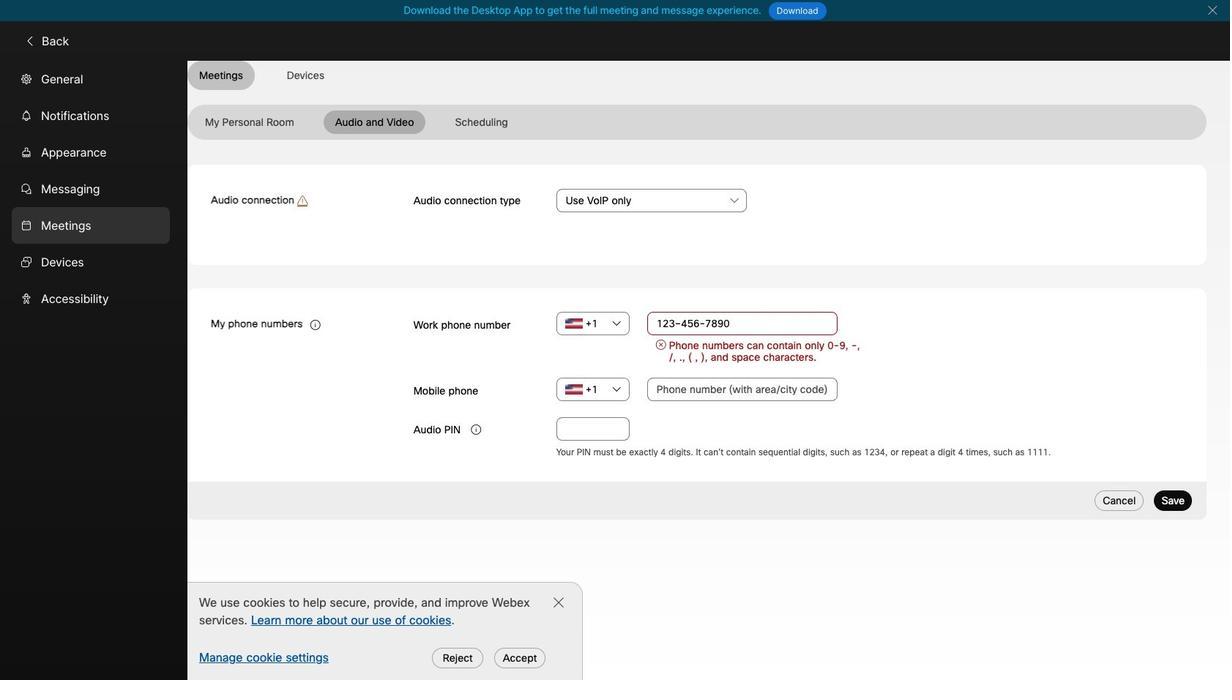 Task type: locate. For each thing, give the bounding box(es) containing it.
wrapper image
[[24, 35, 36, 47], [21, 146, 32, 158], [21, 219, 32, 231], [21, 256, 32, 268], [21, 293, 32, 304]]

wrapper image inside appearance tab
[[21, 146, 32, 158]]

wrapper image for messaging 'tab'
[[21, 183, 32, 195]]

2 wrapper image from the top
[[21, 110, 32, 121]]

meetings tab
[[12, 207, 170, 244]]

0 vertical spatial wrapper image
[[21, 73, 32, 85]]

3 wrapper image from the top
[[21, 183, 32, 195]]

settings navigation
[[0, 61, 188, 681]]

1 wrapper image from the top
[[21, 73, 32, 85]]

devices tab
[[12, 244, 170, 280]]

wrapper image inside the devices tab
[[21, 256, 32, 268]]

wrapper image for notifications tab
[[21, 110, 32, 121]]

wrapper image inside notifications tab
[[21, 110, 32, 121]]

wrapper image
[[21, 73, 32, 85], [21, 110, 32, 121], [21, 183, 32, 195]]

wrapper image inside general tab
[[21, 73, 32, 85]]

2 vertical spatial wrapper image
[[21, 183, 32, 195]]

messaging tab
[[12, 170, 170, 207]]

accessibility tab
[[12, 280, 170, 317]]

wrapper image inside accessibility tab
[[21, 293, 32, 304]]

wrapper image inside meetings 'tab'
[[21, 219, 32, 231]]

1 vertical spatial wrapper image
[[21, 110, 32, 121]]

wrapper image inside messaging 'tab'
[[21, 183, 32, 195]]



Task type: describe. For each thing, give the bounding box(es) containing it.
wrapper image for accessibility tab
[[21, 293, 32, 304]]

cancel_16 image
[[1207, 4, 1219, 16]]

wrapper image for general tab
[[21, 73, 32, 85]]

wrapper image for appearance tab
[[21, 146, 32, 158]]

general tab
[[12, 61, 170, 97]]

notifications tab
[[12, 97, 170, 134]]

wrapper image for meetings 'tab'
[[21, 219, 32, 231]]

appearance tab
[[12, 134, 170, 170]]

wrapper image for the devices tab
[[21, 256, 32, 268]]



Task type: vqa. For each thing, say whether or not it's contained in the screenshot.
For Fun list item at the top of the page
no



